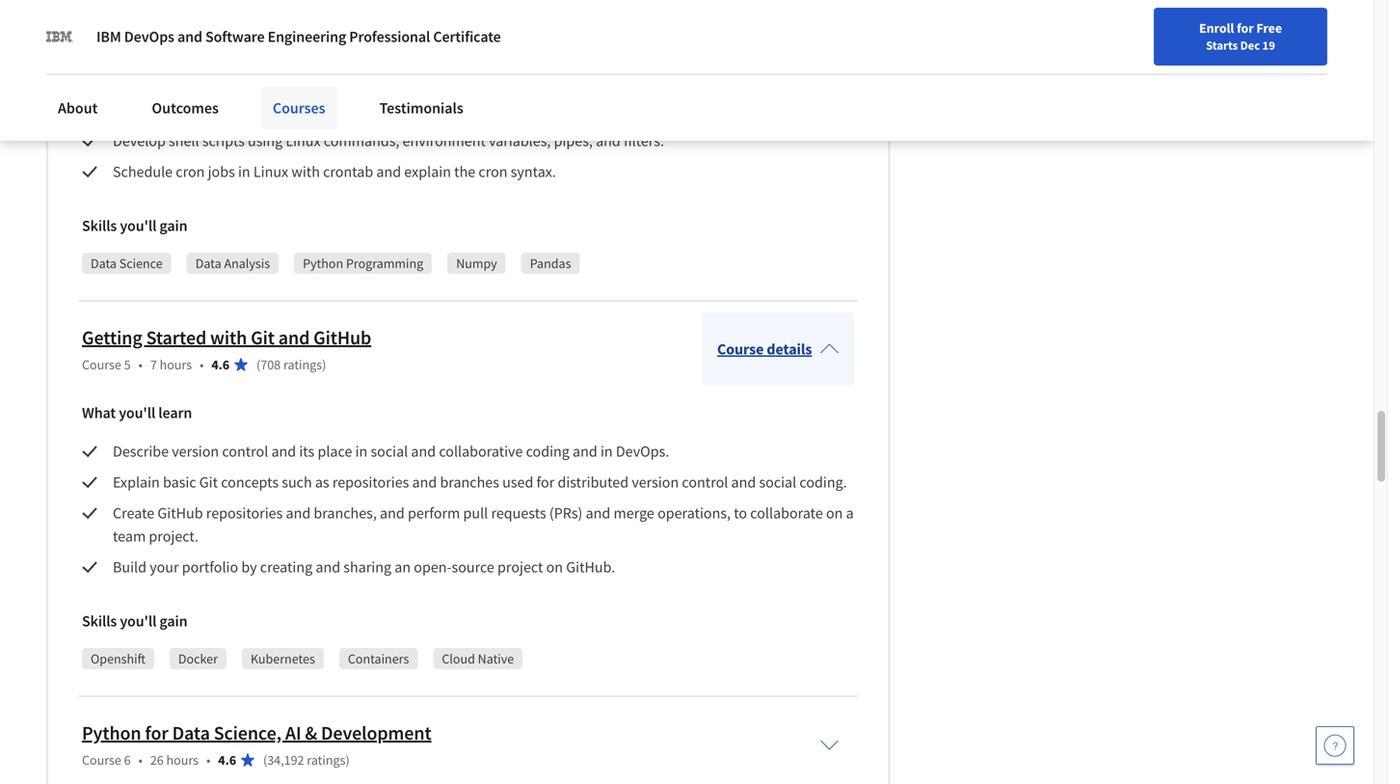 Task type: locate. For each thing, give the bounding box(es) containing it.
repositories down 'concepts'
[[206, 503, 283, 523]]

1 vertical spatial the
[[454, 162, 476, 181]]

dec
[[1241, 38, 1261, 53]]

and up the to
[[732, 473, 756, 492]]

4.6 down science,
[[218, 751, 236, 769]]

1 vertical spatial repositories
[[206, 503, 283, 523]]

0 horizontal spatial for
[[145, 721, 168, 745]]

programming
[[346, 255, 424, 272]]

0 horizontal spatial (
[[257, 356, 261, 373]]

ratings
[[283, 356, 322, 373], [307, 751, 346, 769]]

cron left jobs
[[176, 162, 205, 181]]

2 skills you'll gain from the top
[[82, 611, 188, 631]]

variables,
[[489, 131, 551, 150]]

0 vertical spatial control
[[222, 442, 268, 461]]

2 skills from the top
[[82, 611, 117, 631]]

ai
[[285, 721, 301, 745]]

describe up explain at the left bottom
[[113, 442, 169, 461]]

( for science,
[[263, 751, 267, 769]]

1 what from the top
[[82, 31, 116, 50]]

708
[[261, 356, 281, 373]]

learn
[[158, 31, 192, 50], [158, 403, 192, 422]]

0 horizontal spatial github
[[158, 503, 203, 523]]

and up distributed
[[573, 442, 598, 461]]

on up commands
[[733, 69, 749, 89]]

outcomes link
[[140, 87, 230, 129]]

control up 'concepts'
[[222, 442, 268, 461]]

1 vertical spatial describe
[[113, 442, 169, 461]]

social
[[371, 442, 408, 461], [759, 473, 797, 492]]

1 vertical spatial learn
[[158, 403, 192, 422]]

and right pipes, at the left
[[596, 131, 621, 150]]

on
[[733, 69, 749, 89], [826, 503, 843, 523], [546, 557, 563, 577]]

1 vertical spatial skills
[[82, 611, 117, 631]]

None search field
[[275, 12, 593, 51]]

for up dec
[[1237, 19, 1254, 37]]

file,
[[324, 100, 348, 120]]

course details button
[[702, 312, 855, 386]]

2 gain from the top
[[160, 611, 188, 631]]

0 vertical spatial describe
[[113, 69, 169, 89]]

1 vertical spatial hours
[[166, 751, 199, 769]]

explain basic git concepts such as repositories and branches used for distributed version control and social coding.
[[113, 473, 847, 492]]

with
[[292, 162, 320, 181], [210, 325, 247, 350]]

github up ( 708 ratings )
[[314, 325, 372, 350]]

1 learn from the top
[[158, 31, 192, 50]]

0 vertical spatial version
[[172, 442, 219, 461]]

0 horizontal spatial python
[[82, 721, 141, 745]]

your
[[150, 557, 179, 577]]

0 vertical spatial on
[[733, 69, 749, 89]]

and up the compression,
[[527, 69, 552, 89]]

and
[[177, 27, 202, 46], [316, 69, 340, 89], [527, 69, 552, 89], [604, 69, 629, 89], [584, 100, 609, 120], [596, 131, 621, 150], [376, 162, 401, 181], [278, 325, 310, 350], [271, 442, 296, 461], [411, 442, 436, 461], [573, 442, 598, 461], [412, 473, 437, 492], [732, 473, 756, 492], [286, 503, 311, 523], [380, 503, 405, 523], [586, 503, 611, 523], [316, 557, 341, 577]]

crontab
[[323, 162, 373, 181]]

ratings right 708
[[283, 356, 322, 373]]

a up commands
[[752, 69, 760, 89]]

skills up data science
[[82, 216, 117, 235]]

( down getting started with git and github
[[257, 356, 261, 373]]

0 vertical spatial what you'll learn
[[82, 31, 192, 50]]

git up 708
[[251, 325, 275, 350]]

git right the basic
[[199, 473, 218, 492]]

version down devops.
[[632, 473, 679, 492]]

ratings for &
[[307, 751, 346, 769]]

0 vertical spatial 4.6
[[212, 356, 230, 373]]

1 vertical spatial a
[[846, 503, 854, 523]]

in right jobs
[[238, 162, 250, 181]]

filters.
[[624, 131, 664, 150]]

github
[[314, 325, 372, 350], [158, 503, 203, 523]]

distributed
[[558, 473, 629, 492]]

0 vertical spatial github
[[314, 325, 372, 350]]

social up collaborate
[[759, 473, 797, 492]]

1 vertical spatial social
[[759, 473, 797, 492]]

the down environment
[[454, 162, 476, 181]]

version up the basic
[[172, 442, 219, 461]]

devops
[[124, 27, 174, 46]]

0 vertical spatial the
[[172, 69, 193, 89]]

0 horizontal spatial control
[[222, 442, 268, 461]]

describe for describe the linux architecture and common linux distributions and update and install software on a linux system.
[[113, 69, 169, 89]]

0 vertical spatial social
[[371, 442, 408, 461]]

2 cron from the left
[[479, 162, 508, 181]]

0 vertical spatial repositories
[[333, 473, 409, 492]]

data left the science
[[91, 255, 117, 272]]

1 vertical spatial python
[[82, 721, 141, 745]]

1 gain from the top
[[160, 216, 188, 235]]

environment
[[403, 131, 486, 150]]

with left crontab
[[292, 162, 320, 181]]

and up the perform
[[412, 473, 437, 492]]

skills you'll gain up the science
[[82, 216, 188, 235]]

version
[[172, 442, 219, 461], [632, 473, 679, 492]]

github up project.
[[158, 503, 203, 523]]

linux up outcomes
[[196, 69, 231, 89]]

ratings down the &
[[307, 751, 346, 769]]

4.6 for with
[[212, 356, 230, 373]]

1 vertical spatial common
[[168, 100, 226, 120]]

) down the development
[[346, 751, 350, 769]]

ibm image
[[46, 23, 73, 50]]

open-
[[414, 557, 452, 577]]

0 vertical spatial python
[[303, 255, 343, 272]]

basic
[[163, 473, 196, 492]]

course
[[718, 339, 764, 359], [82, 356, 121, 373], [82, 751, 121, 769]]

1 horizontal spatial on
[[733, 69, 749, 89]]

on down coding.
[[826, 503, 843, 523]]

2 what you'll learn from the top
[[82, 403, 192, 422]]

the up outcomes
[[172, 69, 193, 89]]

coding.
[[800, 473, 847, 492]]

) right 708
[[322, 356, 326, 373]]

1 horizontal spatial python
[[303, 255, 343, 272]]

what you'll learn up perform
[[82, 31, 192, 50]]

enroll for free starts dec 19
[[1200, 19, 1283, 53]]

linux up testimonials at the top
[[404, 69, 439, 89]]

common up content,
[[343, 69, 401, 89]]

0 horizontal spatial on
[[546, 557, 563, 577]]

project
[[498, 557, 543, 577]]

learn down course 5 • 7 hours • at left top
[[158, 403, 192, 422]]

by
[[241, 557, 257, 577]]

0 vertical spatial ratings
[[283, 356, 322, 373]]

0 horizontal spatial repositories
[[206, 503, 283, 523]]

0 vertical spatial (
[[257, 356, 261, 373]]

and right devops
[[177, 27, 202, 46]]

1 horizontal spatial (
[[263, 751, 267, 769]]

skills you'll gain for schedule
[[82, 216, 188, 235]]

navigational,
[[407, 100, 491, 120]]

gain for your
[[160, 611, 188, 631]]

menu item
[[1026, 19, 1150, 82]]

on right the project in the bottom left of the page
[[546, 557, 563, 577]]

the
[[172, 69, 193, 89], [454, 162, 476, 181]]

what right ibm image
[[82, 31, 116, 50]]

course 5 • 7 hours •
[[82, 356, 204, 373]]

1 vertical spatial gain
[[160, 611, 188, 631]]

bash
[[779, 100, 811, 120]]

perform
[[113, 100, 165, 120]]

0 vertical spatial skills
[[82, 216, 117, 235]]

skills up openshift on the left bottom of the page
[[82, 611, 117, 631]]

1 vertical spatial on
[[826, 503, 843, 523]]

0 vertical spatial )
[[322, 356, 326, 373]]

native
[[478, 650, 514, 667]]

what down course 5 • 7 hours • at left top
[[82, 403, 116, 422]]

0 vertical spatial with
[[292, 162, 320, 181]]

with right started
[[210, 325, 247, 350]]

2 horizontal spatial on
[[826, 503, 843, 523]]

2 vertical spatial for
[[145, 721, 168, 745]]

python left programming
[[303, 255, 343, 272]]

control
[[222, 442, 268, 461], [682, 473, 728, 492]]

1 vertical spatial skills you'll gain
[[82, 611, 188, 631]]

enroll
[[1200, 19, 1235, 37]]

skills you'll gain
[[82, 216, 188, 235], [82, 611, 188, 631]]

creating
[[260, 557, 313, 577]]

you'll
[[119, 31, 155, 50], [120, 216, 157, 235], [119, 403, 155, 422], [120, 611, 157, 631]]

commands
[[688, 100, 760, 120]]

system.
[[801, 69, 850, 89]]

data for data science
[[91, 255, 117, 272]]

0 horizontal spatial common
[[168, 100, 226, 120]]

for up 26
[[145, 721, 168, 745]]

data up course 6 • 26 hours •
[[172, 721, 210, 745]]

course inside dropdown button
[[718, 339, 764, 359]]

for right used
[[537, 473, 555, 492]]

1 skills from the top
[[82, 216, 117, 235]]

0 vertical spatial what
[[82, 31, 116, 50]]

1 vertical spatial what
[[82, 403, 116, 422]]

devops.
[[616, 442, 670, 461]]

4.6
[[212, 356, 230, 373], [218, 751, 236, 769]]

1 vertical spatial version
[[632, 473, 679, 492]]

hours right 7
[[160, 356, 192, 373]]

1 describe from the top
[[113, 69, 169, 89]]

shell.
[[814, 100, 848, 120]]

distributions
[[442, 69, 524, 89]]

data left the analysis
[[195, 255, 222, 272]]

github.
[[566, 557, 616, 577]]

1 vertical spatial what you'll learn
[[82, 403, 192, 422]]

about link
[[46, 87, 109, 129]]

1 horizontal spatial )
[[346, 751, 350, 769]]

describe up perform
[[113, 69, 169, 89]]

1 horizontal spatial for
[[537, 473, 555, 492]]

cron left syntax.
[[479, 162, 508, 181]]

( down python for data science, ai & development link
[[263, 751, 267, 769]]

0 vertical spatial hours
[[160, 356, 192, 373]]

0 horizontal spatial cron
[[176, 162, 205, 181]]

python up 6
[[82, 721, 141, 745]]

describe
[[113, 69, 169, 89], [113, 442, 169, 461]]

2 describe from the top
[[113, 442, 169, 461]]

2 horizontal spatial for
[[1237, 19, 1254, 37]]

a inside create github repositories and branches, and perform pull requests (prs) and merge operations, to collaborate on a team project.
[[846, 503, 854, 523]]

1 vertical spatial (
[[263, 751, 267, 769]]

team
[[113, 527, 146, 546]]

repositories down describe version control and its place in social and collaborative coding and in devops.
[[333, 473, 409, 492]]

free
[[1257, 19, 1283, 37]]

social right place
[[371, 442, 408, 461]]

1 horizontal spatial control
[[682, 473, 728, 492]]

common
[[343, 69, 401, 89], [168, 100, 226, 120]]

5
[[124, 356, 131, 373]]

1 horizontal spatial repositories
[[333, 473, 409, 492]]

skills you'll gain for build
[[82, 611, 188, 631]]

and down distributed
[[586, 503, 611, 523]]

describe version control and its place in social and collaborative coding and in devops.
[[113, 442, 673, 461]]

gain up "docker"
[[160, 611, 188, 631]]

jobs
[[208, 162, 235, 181]]

0 vertical spatial for
[[1237, 19, 1254, 37]]

build your portfolio by creating and sharing an open-source project on github.
[[113, 557, 619, 577]]

1 horizontal spatial common
[[343, 69, 401, 89]]

you'll up openshift on the left bottom of the page
[[120, 611, 157, 631]]

&
[[305, 721, 317, 745]]

1 vertical spatial github
[[158, 503, 203, 523]]

0 vertical spatial gain
[[160, 216, 188, 235]]

data analysis
[[195, 255, 270, 272]]

its
[[299, 442, 315, 461]]

4.6 down getting started with git and github link
[[212, 356, 230, 373]]

1 horizontal spatial a
[[846, 503, 854, 523]]

hours right 26
[[166, 751, 199, 769]]

1 what you'll learn from the top
[[82, 31, 192, 50]]

skills you'll gain up openshift on the left bottom of the page
[[82, 611, 188, 631]]

0 vertical spatial a
[[752, 69, 760, 89]]

1 vertical spatial with
[[210, 325, 247, 350]]

a down coding.
[[846, 503, 854, 523]]

control up operations,
[[682, 473, 728, 492]]

1 vertical spatial )
[[346, 751, 350, 769]]

for for enroll for free starts dec 19
[[1237, 19, 1254, 37]]

and down develop shell scripts using linux commands, environment variables, pipes, and filters.
[[376, 162, 401, 181]]

using
[[248, 131, 283, 150]]

1 skills you'll gain from the top
[[82, 216, 188, 235]]

learn left software
[[158, 31, 192, 50]]

skills for build
[[82, 611, 117, 631]]

place
[[318, 442, 352, 461]]

branches
[[440, 473, 499, 492]]

0 vertical spatial skills you'll gain
[[82, 216, 188, 235]]

and down such
[[286, 503, 311, 523]]

0 horizontal spatial )
[[322, 356, 326, 373]]

repositories
[[333, 473, 409, 492], [206, 503, 283, 523]]

course left 6
[[82, 751, 121, 769]]

( 34,192 ratings )
[[263, 751, 350, 769]]

course for getting started with git and github
[[82, 356, 121, 373]]

commands,
[[324, 131, 400, 150]]

0 horizontal spatial git
[[199, 473, 218, 492]]

gain for cron
[[160, 216, 188, 235]]

1 horizontal spatial cron
[[479, 162, 508, 181]]

operations,
[[658, 503, 731, 523]]

0 vertical spatial learn
[[158, 31, 192, 50]]

2 learn from the top
[[158, 403, 192, 422]]

a
[[752, 69, 760, 89], [846, 503, 854, 523]]

common up shell
[[168, 100, 226, 120]]

0 vertical spatial common
[[343, 69, 401, 89]]

course left 5
[[82, 356, 121, 373]]

gain up the science
[[160, 216, 188, 235]]

help center image
[[1324, 734, 1347, 757]]

data for data analysis
[[195, 255, 222, 272]]

getting started with git and github
[[82, 325, 372, 350]]

and left its
[[271, 442, 296, 461]]

what you'll learn down course 5 • 7 hours • at left top
[[82, 403, 192, 422]]

github inside create github repositories and branches, and perform pull requests (prs) and merge operations, to collaborate on a team project.
[[158, 503, 203, 523]]

1 vertical spatial ratings
[[307, 751, 346, 769]]

course left details
[[718, 339, 764, 359]]

1 horizontal spatial git
[[251, 325, 275, 350]]

learn for version
[[158, 403, 192, 422]]

describe the linux architecture and common linux distributions and update and install software on a linux system.
[[113, 69, 854, 89]]

1 vertical spatial 4.6
[[218, 751, 236, 769]]

schedule cron jobs in linux with crontab and explain the cron syntax.
[[113, 162, 562, 181]]

for for python for data science, ai & development
[[145, 721, 168, 745]]

update
[[555, 69, 601, 89]]

2 what from the top
[[82, 403, 116, 422]]

for inside enroll for free starts dec 19
[[1237, 19, 1254, 37]]

engineering
[[268, 27, 346, 46]]



Task type: vqa. For each thing, say whether or not it's contained in the screenshot.
second the gain
yes



Task type: describe. For each thing, give the bounding box(es) containing it.
such
[[282, 473, 312, 492]]

analysis
[[224, 255, 270, 272]]

and left "sharing"
[[316, 557, 341, 577]]

python for data science, ai & development link
[[82, 721, 432, 745]]

and down update
[[584, 100, 609, 120]]

informational,
[[229, 100, 321, 120]]

and left the perform
[[380, 503, 405, 523]]

kubernetes
[[251, 650, 315, 667]]

what for describe the linux architecture and common linux distributions and update and install software on a linux system.
[[82, 31, 116, 50]]

0 horizontal spatial the
[[172, 69, 193, 89]]

getting
[[82, 325, 142, 350]]

docker
[[178, 650, 218, 667]]

• right 6
[[138, 751, 143, 769]]

you'll down course 5 • 7 hours • at left top
[[119, 403, 155, 422]]

install
[[632, 69, 671, 89]]

coding
[[526, 442, 570, 461]]

python for python for data science, ai & development
[[82, 721, 141, 745]]

to
[[734, 503, 747, 523]]

1 cron from the left
[[176, 162, 205, 181]]

concepts
[[221, 473, 279, 492]]

1 horizontal spatial version
[[632, 473, 679, 492]]

source
[[452, 557, 495, 577]]

hours for for
[[166, 751, 199, 769]]

software
[[674, 69, 729, 89]]

learn for the
[[158, 31, 192, 50]]

pull
[[463, 503, 488, 523]]

content,
[[351, 100, 404, 120]]

data science
[[91, 255, 163, 272]]

testimonials link
[[368, 87, 475, 129]]

1 vertical spatial control
[[682, 473, 728, 492]]

course details
[[718, 339, 812, 359]]

you'll up perform
[[119, 31, 155, 50]]

science,
[[214, 721, 282, 745]]

) for github
[[322, 356, 326, 373]]

professional
[[349, 27, 430, 46]]

4.6 for data
[[218, 751, 236, 769]]

development
[[321, 721, 432, 745]]

and up file,
[[316, 69, 340, 89]]

1 vertical spatial git
[[199, 473, 218, 492]]

0 horizontal spatial a
[[752, 69, 760, 89]]

0 vertical spatial git
[[251, 325, 275, 350]]

merge
[[614, 503, 655, 523]]

6
[[124, 751, 131, 769]]

create github repositories and branches, and perform pull requests (prs) and merge operations, to collaborate on a team project.
[[113, 503, 857, 546]]

hours for started
[[160, 356, 192, 373]]

linux down courses
[[286, 131, 321, 150]]

0 horizontal spatial version
[[172, 442, 219, 461]]

what you'll learn for describe version control and its place in social and collaborative coding and in devops.
[[82, 403, 192, 422]]

as
[[315, 473, 329, 492]]

1 horizontal spatial the
[[454, 162, 476, 181]]

linux up the bash
[[763, 69, 798, 89]]

what for describe version control and its place in social and collaborative coding and in devops.
[[82, 403, 116, 422]]

collaborate
[[751, 503, 823, 523]]

) for &
[[346, 751, 350, 769]]

ratings for github
[[283, 356, 322, 373]]

details
[[767, 339, 812, 359]]

1 vertical spatial for
[[537, 473, 555, 492]]

python for data science, ai & development
[[82, 721, 432, 745]]

( for git
[[257, 356, 261, 373]]

about
[[58, 98, 98, 118]]

you'll up the science
[[120, 216, 157, 235]]

2 vertical spatial on
[[546, 557, 563, 577]]

ibm
[[96, 27, 121, 46]]

networking
[[612, 100, 685, 120]]

schedule
[[113, 162, 173, 181]]

develop shell scripts using linux commands, environment variables, pipes, and filters.
[[113, 131, 664, 150]]

courses link
[[261, 87, 337, 129]]

what you'll learn for describe the linux architecture and common linux distributions and update and install software on a linux system.
[[82, 31, 192, 50]]

branches,
[[314, 503, 377, 523]]

starts
[[1207, 38, 1238, 53]]

develop
[[113, 131, 166, 150]]

python for python programming
[[303, 255, 343, 272]]

( 708 ratings )
[[257, 356, 326, 373]]

in left the bash
[[763, 100, 776, 120]]

compression,
[[494, 100, 581, 120]]

7
[[150, 356, 157, 373]]

and left install
[[604, 69, 629, 89]]

linux down the using
[[253, 162, 289, 181]]

(prs)
[[550, 503, 583, 523]]

and left "collaborative" at the bottom
[[411, 442, 436, 461]]

26
[[150, 751, 164, 769]]

cloud native
[[442, 650, 514, 667]]

• right 26
[[206, 751, 211, 769]]

34,192
[[267, 751, 304, 769]]

cloud
[[442, 650, 475, 667]]

syntax.
[[511, 162, 556, 181]]

python programming
[[303, 255, 424, 272]]

create
[[113, 503, 154, 523]]

numpy
[[456, 255, 497, 272]]

1 horizontal spatial social
[[759, 473, 797, 492]]

1 horizontal spatial github
[[314, 325, 372, 350]]

course 6 • 26 hours •
[[82, 751, 211, 769]]

0 horizontal spatial with
[[210, 325, 247, 350]]

and up ( 708 ratings )
[[278, 325, 310, 350]]

build
[[113, 557, 147, 577]]

courses
[[273, 98, 326, 118]]

pipes,
[[554, 131, 593, 150]]

shell
[[169, 131, 199, 150]]

in up distributed
[[601, 442, 613, 461]]

describe for describe version control and its place in social and collaborative coding and in devops.
[[113, 442, 169, 461]]

perform
[[408, 503, 460, 523]]

1 horizontal spatial with
[[292, 162, 320, 181]]

outcomes
[[152, 98, 219, 118]]

repositories inside create github repositories and branches, and perform pull requests (prs) and merge operations, to collaborate on a team project.
[[206, 503, 283, 523]]

an
[[395, 557, 411, 577]]

in right place
[[355, 442, 368, 461]]

0 horizontal spatial social
[[371, 442, 408, 461]]

course for python for data science, ai & development
[[82, 751, 121, 769]]

used
[[503, 473, 534, 492]]

• down getting started with git and github link
[[200, 356, 204, 373]]

perform common informational, file, content, navigational, compression, and networking commands in bash shell.
[[113, 100, 851, 120]]

started
[[146, 325, 207, 350]]

explain
[[404, 162, 451, 181]]

skills for schedule
[[82, 216, 117, 235]]

on inside create github repositories and branches, and perform pull requests (prs) and merge operations, to collaborate on a team project.
[[826, 503, 843, 523]]

• left 7
[[138, 356, 143, 373]]

19
[[1263, 38, 1276, 53]]

pandas
[[530, 255, 571, 272]]

coursera image
[[23, 16, 146, 47]]

explain
[[113, 473, 160, 492]]



